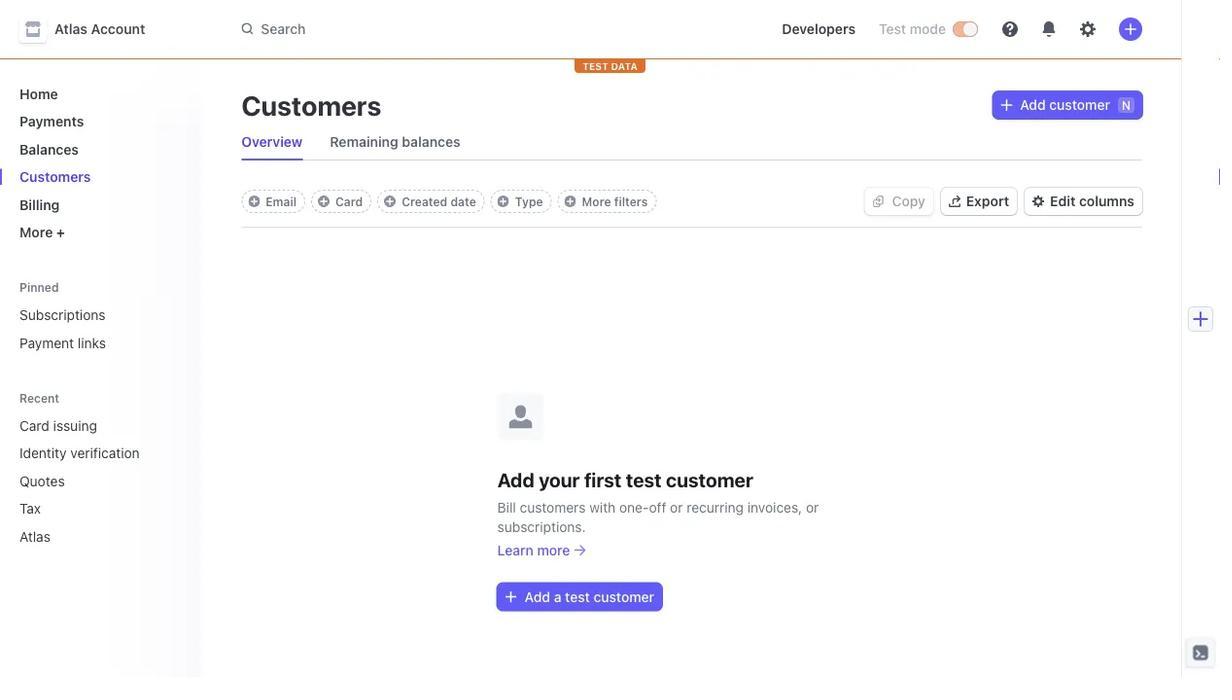 Task type: describe. For each thing, give the bounding box(es) containing it.
links
[[78, 335, 106, 351]]

more filters
[[582, 195, 648, 208]]

balances
[[402, 134, 461, 150]]

date
[[451, 195, 476, 208]]

one-
[[620, 499, 649, 515]]

atlas link
[[12, 520, 160, 552]]

quotes
[[19, 473, 65, 489]]

billing link
[[12, 189, 187, 220]]

subscriptions.
[[498, 518, 586, 535]]

tax
[[19, 500, 41, 517]]

identity
[[19, 445, 67, 461]]

tax link
[[12, 493, 160, 524]]

filters
[[615, 195, 648, 208]]

overview
[[241, 134, 303, 150]]

recent navigation links element
[[0, 382, 203, 552]]

identity verification
[[19, 445, 140, 461]]

developers link
[[775, 14, 864, 45]]

n
[[1123, 98, 1131, 112]]

add created date image
[[384, 196, 396, 207]]

help image
[[1003, 21, 1019, 37]]

1 horizontal spatial customers
[[241, 89, 382, 121]]

test
[[583, 60, 609, 71]]

developers
[[782, 21, 856, 37]]

recent
[[19, 391, 59, 404]]

add a test customer button
[[498, 583, 663, 610]]

bill
[[498, 499, 516, 515]]

more
[[537, 542, 570, 558]]

add customer
[[1021, 97, 1111, 113]]

card issuing link
[[12, 410, 160, 441]]

customer inside button
[[594, 589, 655, 605]]

add for add a test customer
[[525, 589, 551, 605]]

learn more
[[498, 542, 570, 558]]

identity verification link
[[12, 437, 160, 469]]

more +
[[19, 224, 65, 240]]

test
[[879, 21, 907, 37]]

more for more filters
[[582, 195, 611, 208]]

copy
[[892, 193, 926, 209]]

remaining balances
[[330, 134, 461, 150]]

svg image for add a test customer
[[505, 591, 517, 603]]

pinned element
[[12, 299, 187, 358]]

atlas for atlas account
[[54, 21, 88, 37]]

recent element
[[0, 410, 203, 552]]

your
[[539, 468, 580, 491]]

invoices,
[[748, 499, 803, 515]]

settings image
[[1081, 21, 1096, 37]]

copy button
[[865, 188, 934, 215]]

mode
[[910, 21, 947, 37]]

Search search field
[[230, 11, 751, 47]]

home
[[19, 86, 58, 102]]

remaining balances link
[[322, 128, 469, 156]]

2 or from the left
[[806, 499, 819, 515]]

type
[[515, 195, 543, 208]]

billing
[[19, 197, 60, 213]]

core navigation links element
[[12, 78, 187, 248]]

payment
[[19, 335, 74, 351]]

card for card issuing
[[19, 417, 49, 433]]

learn
[[498, 542, 534, 558]]

test inside add a test customer button
[[565, 589, 590, 605]]

payment links
[[19, 335, 106, 351]]

issuing
[[53, 417, 97, 433]]

pinned
[[19, 280, 59, 294]]

learn more link
[[498, 540, 586, 560]]

payment links link
[[12, 327, 187, 358]]



Task type: vqa. For each thing, say whether or not it's contained in the screenshot.
the left the product
no



Task type: locate. For each thing, give the bounding box(es) containing it.
0 vertical spatial test
[[626, 468, 662, 491]]

or
[[670, 499, 683, 515], [806, 499, 819, 515]]

add email image
[[248, 196, 260, 207]]

more inside toolbar
[[582, 195, 611, 208]]

1 vertical spatial atlas
[[19, 528, 51, 544]]

search
[[261, 21, 306, 37]]

more for more +
[[19, 224, 53, 240]]

svg image
[[1001, 99, 1013, 111], [873, 196, 885, 207], [505, 591, 517, 603]]

or right invoices,
[[806, 499, 819, 515]]

1 horizontal spatial customer
[[666, 468, 754, 491]]

customers inside 'core navigation links' element
[[19, 169, 91, 185]]

add left 'n'
[[1021, 97, 1046, 113]]

card inside toolbar
[[336, 195, 363, 208]]

2 horizontal spatial svg image
[[1001, 99, 1013, 111]]

test mode
[[879, 21, 947, 37]]

0 horizontal spatial test
[[565, 589, 590, 605]]

test
[[626, 468, 662, 491], [565, 589, 590, 605]]

1 vertical spatial card
[[19, 417, 49, 433]]

off
[[649, 499, 667, 515]]

subscriptions
[[19, 307, 106, 323]]

customer
[[1050, 97, 1111, 113], [666, 468, 754, 491], [594, 589, 655, 605]]

balances link
[[12, 133, 187, 165]]

atlas left the account
[[54, 21, 88, 37]]

1 horizontal spatial test
[[626, 468, 662, 491]]

tab list
[[234, 125, 1143, 161]]

0 vertical spatial svg image
[[1001, 99, 1013, 111]]

svg image left a
[[505, 591, 517, 603]]

add left a
[[525, 589, 551, 605]]

0 vertical spatial add
[[1021, 97, 1046, 113]]

1 vertical spatial more
[[19, 224, 53, 240]]

customer left 'n'
[[1050, 97, 1111, 113]]

add your first test customer
[[498, 468, 754, 491]]

0 vertical spatial customers
[[241, 89, 382, 121]]

0 horizontal spatial customers
[[19, 169, 91, 185]]

1 vertical spatial svg image
[[873, 196, 885, 207]]

atlas
[[54, 21, 88, 37], [19, 528, 51, 544]]

0 horizontal spatial svg image
[[505, 591, 517, 603]]

0 horizontal spatial more
[[19, 224, 53, 240]]

or right off
[[670, 499, 683, 515]]

toolbar
[[241, 190, 657, 213]]

0 vertical spatial card
[[336, 195, 363, 208]]

payments link
[[12, 106, 187, 137]]

1 horizontal spatial or
[[806, 499, 819, 515]]

1 vertical spatial customers
[[19, 169, 91, 185]]

remaining
[[330, 134, 399, 150]]

atlas account
[[54, 21, 145, 37]]

+
[[56, 224, 65, 240]]

1 horizontal spatial more
[[582, 195, 611, 208]]

1 horizontal spatial svg image
[[873, 196, 885, 207]]

1 vertical spatial test
[[565, 589, 590, 605]]

add
[[1021, 97, 1046, 113], [498, 468, 535, 491], [525, 589, 551, 605]]

card issuing
[[19, 417, 97, 433]]

0 horizontal spatial card
[[19, 417, 49, 433]]

export button
[[941, 188, 1018, 215]]

customer right a
[[594, 589, 655, 605]]

created
[[402, 195, 448, 208]]

atlas down tax in the bottom of the page
[[19, 528, 51, 544]]

created date
[[402, 195, 476, 208]]

test up 'one-'
[[626, 468, 662, 491]]

more inside 'core navigation links' element
[[19, 224, 53, 240]]

customers up overview
[[241, 89, 382, 121]]

add more filters image
[[565, 196, 576, 207]]

more right add more filters icon
[[582, 195, 611, 208]]

2 horizontal spatial customer
[[1050, 97, 1111, 113]]

bill customers with one-off or recurring invoices, or subscriptions.
[[498, 499, 819, 535]]

account
[[91, 21, 145, 37]]

with
[[590, 499, 616, 515]]

1 horizontal spatial card
[[336, 195, 363, 208]]

customers link
[[12, 161, 187, 193]]

card down recent
[[19, 417, 49, 433]]

toolbar containing email
[[241, 190, 657, 213]]

more
[[582, 195, 611, 208], [19, 224, 53, 240]]

add for add customer
[[1021, 97, 1046, 113]]

0 horizontal spatial customer
[[594, 589, 655, 605]]

add a test customer
[[525, 589, 655, 605]]

edit columns
[[1051, 193, 1135, 209]]

customers
[[241, 89, 382, 121], [19, 169, 91, 185]]

2 vertical spatial add
[[525, 589, 551, 605]]

2 vertical spatial svg image
[[505, 591, 517, 603]]

svg image left "copy"
[[873, 196, 885, 207]]

data
[[611, 60, 638, 71]]

customers down balances
[[19, 169, 91, 185]]

verification
[[70, 445, 140, 461]]

atlas inside 'link'
[[19, 528, 51, 544]]

test data
[[583, 60, 638, 71]]

add up bill
[[498, 468, 535, 491]]

pinned navigation links element
[[12, 271, 191, 358]]

card right add card image
[[336, 195, 363, 208]]

1 vertical spatial customer
[[666, 468, 754, 491]]

test right a
[[565, 589, 590, 605]]

edit columns button
[[1025, 188, 1143, 215]]

first
[[584, 468, 622, 491]]

subscriptions link
[[12, 299, 187, 331]]

add card image
[[318, 196, 330, 207]]

customers
[[520, 499, 586, 515]]

atlas inside 'button'
[[54, 21, 88, 37]]

atlas account button
[[19, 16, 165, 43]]

svg image left the add customer
[[1001, 99, 1013, 111]]

svg image for copy
[[873, 196, 885, 207]]

columns
[[1080, 193, 1135, 209]]

a
[[554, 589, 562, 605]]

customer up recurring
[[666, 468, 754, 491]]

Search text field
[[230, 11, 751, 47]]

card inside recent element
[[19, 417, 49, 433]]

payments
[[19, 113, 84, 129]]

svg image inside copy button
[[873, 196, 885, 207]]

email
[[266, 195, 297, 208]]

2 vertical spatial customer
[[594, 589, 655, 605]]

1 or from the left
[[670, 499, 683, 515]]

more left the + at top
[[19, 224, 53, 240]]

svg image inside add a test customer button
[[505, 591, 517, 603]]

export
[[967, 193, 1010, 209]]

quotes link
[[12, 465, 160, 497]]

add for add your first test customer
[[498, 468, 535, 491]]

overview link
[[234, 128, 311, 156]]

edit
[[1051, 193, 1076, 209]]

card
[[336, 195, 363, 208], [19, 417, 49, 433]]

0 horizontal spatial or
[[670, 499, 683, 515]]

0 horizontal spatial atlas
[[19, 528, 51, 544]]

1 horizontal spatial atlas
[[54, 21, 88, 37]]

add type image
[[498, 196, 509, 207]]

0 vertical spatial more
[[582, 195, 611, 208]]

card for card
[[336, 195, 363, 208]]

atlas for atlas
[[19, 528, 51, 544]]

balances
[[19, 141, 79, 157]]

0 vertical spatial atlas
[[54, 21, 88, 37]]

tab list containing overview
[[234, 125, 1143, 161]]

add inside button
[[525, 589, 551, 605]]

0 vertical spatial customer
[[1050, 97, 1111, 113]]

1 vertical spatial add
[[498, 468, 535, 491]]

home link
[[12, 78, 187, 109]]

recurring
[[687, 499, 744, 515]]



